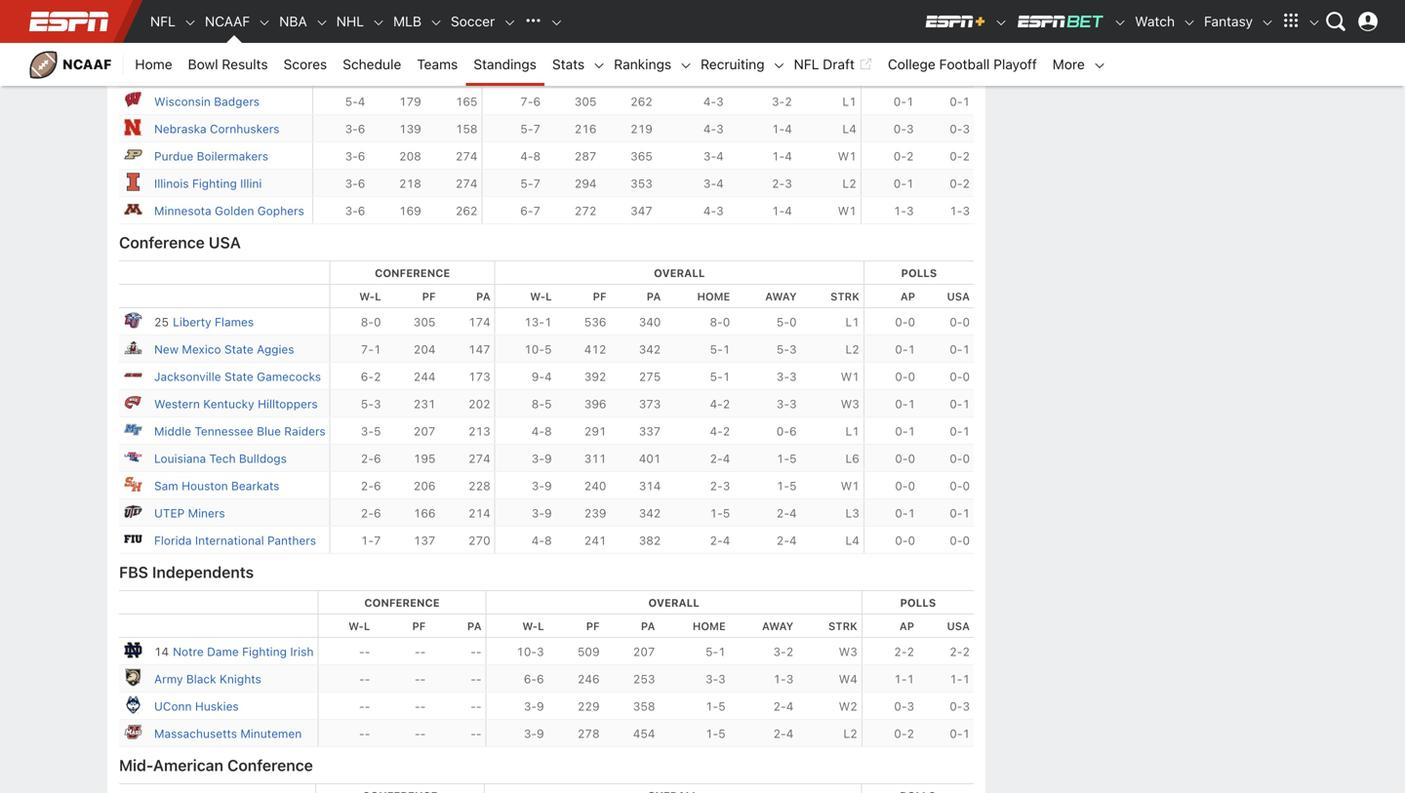 Task type: locate. For each thing, give the bounding box(es) containing it.
3-9 left 240 on the left of the page
[[532, 479, 552, 493]]

8-5 down 9-4
[[532, 397, 552, 411]]

1 3-4 from the top
[[704, 150, 724, 163]]

4-2 left 0-6 at the bottom of the page
[[710, 425, 730, 438]]

2 287 from the top
[[575, 150, 597, 163]]

353
[[631, 177, 653, 191]]

5-3
[[777, 343, 797, 356], [361, 397, 381, 411]]

342 down 314 on the bottom
[[639, 507, 661, 520]]

10- up 6-6 at the left bottom of the page
[[517, 645, 537, 659]]

216 for 219
[[575, 122, 597, 136]]

262 up 219
[[631, 95, 653, 109]]

l2 for 3-1
[[843, 40, 857, 54]]

1 5-7 from the top
[[521, 122, 541, 136]]

ncaaf image
[[258, 16, 272, 29]]

1 4-3 from the top
[[704, 95, 724, 109]]

iowa
[[173, 40, 198, 54]]

0 horizontal spatial 5-3
[[361, 397, 381, 411]]

207 down 231
[[414, 425, 436, 438]]

stats image
[[593, 59, 606, 72]]

4- left 241
[[532, 534, 545, 548]]

espn bet image left watch
[[1114, 16, 1128, 29]]

0 vertical spatial overall
[[654, 267, 705, 280]]

global navigation element
[[20, 0, 1386, 43]]

3-9 left 311
[[532, 452, 552, 466]]

0 vertical spatial l1
[[843, 95, 857, 109]]

0 vertical spatial 262
[[631, 95, 653, 109]]

1-5 for w2
[[706, 700, 726, 714]]

bowl
[[188, 56, 218, 72]]

0 vertical spatial w3
[[841, 397, 860, 411]]

ap for usa
[[901, 291, 916, 303]]

more espn image
[[1277, 7, 1306, 36]]

2 216 from the top
[[575, 122, 597, 136]]

espn more sports home page image
[[519, 7, 548, 36]]

4-3 for 347
[[704, 204, 724, 218]]

8-5 up 7-6
[[521, 68, 541, 81]]

more image
[[1093, 59, 1107, 72]]

8- right 340
[[710, 315, 723, 329]]

3-6 for 139
[[345, 122, 365, 136]]

2-4
[[710, 452, 730, 466], [777, 507, 797, 520], [710, 534, 730, 548], [777, 534, 797, 548], [774, 700, 794, 714], [774, 727, 794, 741]]

207 up rankings at the top of page
[[631, 40, 653, 54]]

4-8 left 241
[[532, 534, 552, 548]]

5-1 for 5-3
[[710, 343, 730, 356]]

202
[[469, 397, 491, 411]]

4-8 left '291'
[[532, 425, 552, 438]]

w4
[[838, 68, 857, 81], [839, 673, 858, 686]]

aggies
[[257, 343, 294, 356]]

fbs
[[119, 563, 148, 582]]

pf up 536
[[593, 291, 607, 303]]

262
[[631, 95, 653, 109], [456, 204, 478, 218]]

l1 down draft at the top
[[843, 95, 857, 109]]

229
[[578, 700, 600, 714]]

9 left 278
[[537, 727, 544, 741]]

8 left 241
[[545, 534, 552, 548]]

black
[[186, 673, 216, 686]]

nd image
[[123, 641, 143, 660]]

2 vertical spatial 207
[[633, 645, 655, 659]]

ncaaf
[[205, 13, 250, 29], [62, 56, 112, 72]]

2 342 from the top
[[639, 507, 661, 520]]

5-7 up 6-7
[[521, 177, 541, 191]]

wis image
[[123, 90, 143, 110]]

0 vertical spatial 342
[[639, 343, 661, 356]]

state up western kentucky hilltoppers
[[224, 370, 254, 384]]

3-4
[[704, 150, 724, 163], [704, 177, 724, 191]]

342 for 412
[[639, 343, 661, 356]]

3-4 right 365
[[704, 150, 724, 163]]

25
[[154, 315, 169, 329]]

2 vertical spatial 4-8
[[532, 534, 552, 548]]

1 1-4 from the top
[[772, 122, 792, 136]]

0 vertical spatial 274
[[456, 150, 478, 163]]

287 up 294
[[575, 150, 597, 163]]

new mexico state aggies link
[[154, 343, 294, 356]]

northwestern
[[154, 68, 229, 81]]

w-
[[344, 13, 359, 26], [519, 13, 534, 26], [359, 291, 375, 303], [530, 291, 546, 303], [349, 621, 364, 633], [523, 621, 538, 633]]

1 state from the top
[[224, 343, 254, 356]]

2 vertical spatial 2-6
[[361, 507, 381, 520]]

3-3
[[777, 370, 797, 384], [777, 397, 797, 411], [706, 673, 726, 686]]

2 vertical spatial 274
[[469, 452, 491, 466]]

3-5
[[361, 425, 381, 438]]

minn image
[[123, 199, 143, 219]]

1 vertical spatial 4-2
[[710, 425, 730, 438]]

golden
[[215, 204, 254, 218]]

1 vertical spatial away
[[762, 621, 794, 633]]

221
[[456, 68, 478, 81]]

1 vertical spatial strk
[[829, 621, 858, 633]]

8-0 left 5-0
[[710, 315, 730, 329]]

middle
[[154, 425, 191, 438]]

8 up 6-7
[[533, 150, 541, 163]]

0 vertical spatial w4
[[838, 68, 857, 81]]

1 horizontal spatial ncaaf link
[[197, 0, 258, 43]]

207
[[631, 40, 653, 54], [414, 425, 436, 438], [633, 645, 655, 659]]

polls for fbs independents
[[900, 597, 936, 610]]

216 for 207
[[575, 40, 597, 54]]

1 horizontal spatial nfl
[[794, 56, 819, 72]]

w1 for 3-4
[[838, 150, 857, 163]]

1 vertical spatial 1-4
[[772, 150, 792, 163]]

1 vertical spatial 274
[[456, 177, 478, 191]]

1 vertical spatial nfl
[[794, 56, 819, 72]]

college football playoff link
[[880, 43, 1045, 86]]

1 vertical spatial 305
[[414, 315, 436, 329]]

0 vertical spatial 5-7
[[521, 122, 541, 136]]

0 vertical spatial 3-2
[[772, 95, 792, 109]]

536
[[585, 315, 607, 329]]

l up 7-1
[[375, 291, 381, 303]]

5-7 for 294
[[521, 177, 541, 191]]

watch image
[[1183, 16, 1197, 29]]

1 horizontal spatial 305
[[575, 95, 597, 109]]

w1 for 4-3
[[838, 204, 857, 218]]

0 vertical spatial ap
[[901, 291, 916, 303]]

2 vertical spatial 8
[[545, 534, 552, 548]]

l1 for l2
[[843, 95, 857, 109]]

l4 for 0-3
[[843, 122, 857, 136]]

neb image
[[123, 117, 143, 137]]

0 vertical spatial state
[[224, 343, 254, 356]]

274 for 195
[[469, 452, 491, 466]]

florida
[[154, 534, 192, 548]]

0 vertical spatial 7-
[[345, 40, 358, 54]]

nfl inside the global navigation "element"
[[150, 13, 176, 29]]

1 vertical spatial l4
[[846, 534, 860, 548]]

army black knights link
[[154, 673, 261, 686]]

shsu image
[[123, 475, 143, 494]]

6- down '10-3'
[[524, 673, 537, 686]]

1 vertical spatial 4-3
[[704, 122, 724, 136]]

6 for 139
[[358, 122, 365, 136]]

4-3 for 262
[[704, 95, 724, 109]]

274 for 218
[[456, 177, 478, 191]]

1 horizontal spatial 262
[[631, 95, 653, 109]]

2-3
[[772, 68, 792, 81], [772, 177, 792, 191], [710, 479, 730, 493]]

1 horizontal spatial ncaaf
[[205, 13, 250, 29]]

0
[[374, 315, 381, 329], [723, 315, 730, 329], [790, 315, 797, 329], [908, 315, 916, 329], [963, 315, 970, 329], [908, 370, 916, 384], [963, 370, 970, 384], [908, 452, 916, 466], [963, 452, 970, 466], [908, 479, 916, 493], [963, 479, 970, 493], [908, 534, 916, 548], [963, 534, 970, 548]]

1 vertical spatial polls
[[900, 597, 936, 610]]

l1 right 5-0
[[846, 315, 860, 329]]

new
[[154, 343, 179, 356]]

1 horizontal spatial 8-0
[[710, 315, 730, 329]]

4- right 219
[[704, 122, 717, 136]]

7- down standings link
[[521, 95, 533, 109]]

nfl right recruiting icon
[[794, 56, 819, 72]]

l4 down draft at the top
[[843, 122, 857, 136]]

fighting
[[192, 177, 237, 191], [242, 645, 287, 659]]

0 vertical spatial polls
[[901, 267, 937, 280]]

1 vertical spatial 5-3
[[361, 397, 381, 411]]

0 vertical spatial 2-3
[[772, 68, 792, 81]]

1 vertical spatial ap
[[900, 621, 915, 633]]

w4 for 0-2
[[838, 68, 857, 81]]

9 left 311
[[545, 452, 552, 466]]

10- for 3
[[517, 645, 537, 659]]

0 vertical spatial home
[[697, 291, 730, 303]]

ap for independents
[[900, 621, 915, 633]]

216 up 294
[[575, 122, 597, 136]]

9 for 229
[[537, 700, 544, 714]]

7- up 6-2
[[361, 343, 374, 356]]

3-9 for 311
[[532, 452, 552, 466]]

0-3
[[894, 122, 914, 136], [950, 122, 970, 136], [894, 700, 915, 714], [950, 700, 970, 714]]

1 vertical spatial 262
[[456, 204, 478, 218]]

6- left 272
[[521, 204, 533, 218]]

2-6 for 166
[[361, 507, 381, 520]]

287
[[575, 68, 597, 81], [575, 150, 597, 163]]

nfl up 24
[[150, 13, 176, 29]]

0 vertical spatial 8
[[533, 150, 541, 163]]

228
[[469, 479, 491, 493]]

strk for conference usa
[[831, 291, 860, 303]]

nfl draft link
[[786, 43, 880, 86]]

4-8 up 6-7
[[521, 150, 541, 163]]

--
[[359, 645, 370, 659], [415, 645, 426, 659], [471, 645, 482, 659], [359, 673, 370, 686], [415, 673, 426, 686], [471, 673, 482, 686], [359, 700, 370, 714], [415, 700, 426, 714], [471, 700, 482, 714], [359, 727, 370, 741], [415, 727, 426, 741], [471, 727, 482, 741]]

0 vertical spatial 4-2
[[710, 397, 730, 411]]

0 vertical spatial 216
[[575, 40, 597, 54]]

overall up 340
[[654, 267, 705, 280]]

conference
[[119, 233, 205, 252], [375, 267, 450, 280], [364, 597, 440, 610], [227, 757, 313, 775]]

away for usa
[[766, 291, 797, 303]]

iowa hawkeyes link
[[173, 40, 257, 54]]

0 vertical spatial l4
[[843, 122, 857, 136]]

5-4 down schedule link
[[345, 95, 365, 109]]

0 vertical spatial 10-
[[513, 40, 533, 54]]

mlb image
[[429, 16, 443, 29]]

1 vertical spatial home
[[693, 621, 726, 633]]

4-3
[[704, 95, 724, 109], [704, 122, 724, 136], [704, 204, 724, 218]]

jvst image
[[123, 365, 143, 385]]

0 vertical spatial 1-4
[[772, 122, 792, 136]]

3-6 left '139'
[[345, 122, 365, 136]]

0 vertical spatial 5-3
[[777, 343, 797, 356]]

strk for fbs independents
[[829, 621, 858, 633]]

7 up 6-7
[[533, 177, 541, 191]]

342 up 275 at the left of page
[[639, 343, 661, 356]]

2-4 for l4
[[777, 534, 797, 548]]

1 8-0 from the left
[[361, 315, 381, 329]]

nhl image
[[372, 16, 386, 29]]

0 vertical spatial 8-5
[[521, 68, 541, 81]]

4- down 9-
[[532, 425, 545, 438]]

west
[[123, 13, 155, 26]]

1 vertical spatial 287
[[575, 150, 597, 163]]

1 2-2 from the left
[[894, 645, 915, 659]]

8-5 for 6
[[521, 68, 541, 81]]

206
[[414, 479, 436, 493]]

houston
[[182, 479, 228, 493]]

5-7 for 216
[[521, 122, 541, 136]]

5-3 down 6-2
[[361, 397, 381, 411]]

207 for 10-4
[[631, 40, 653, 54]]

1 vertical spatial 3-3
[[777, 397, 797, 411]]

usa
[[947, 13, 970, 26], [209, 233, 241, 252], [947, 291, 970, 303], [947, 621, 970, 633]]

l up '10-3'
[[538, 621, 544, 633]]

ncaaf link
[[197, 0, 258, 43], [20, 43, 123, 86]]

9-
[[532, 370, 545, 384]]

3 3-6 from the top
[[345, 177, 365, 191]]

w-l up 7-1
[[359, 291, 381, 303]]

playoff
[[994, 56, 1037, 72]]

8 left '291'
[[545, 425, 552, 438]]

4-2 right the '373'
[[710, 397, 730, 411]]

conference down minnesota
[[119, 233, 205, 252]]

0 vertical spatial 305
[[575, 95, 597, 109]]

2 vertical spatial l1
[[846, 425, 860, 438]]

l2 for 5-3
[[846, 343, 860, 356]]

standings link
[[466, 43, 545, 86]]

pa up 340
[[647, 291, 661, 303]]

home
[[697, 291, 730, 303], [693, 621, 726, 633]]

army image
[[123, 668, 143, 687]]

147
[[469, 343, 491, 356]]

sam houston bearkats
[[154, 479, 280, 493]]

3-6 for 169
[[345, 204, 365, 218]]

w- down 1-7
[[349, 621, 364, 633]]

2 vertical spatial 7-
[[361, 343, 374, 356]]

sam
[[154, 479, 178, 493]]

nfl for nfl
[[150, 13, 176, 29]]

4-2 for 0-6
[[710, 425, 730, 438]]

6- for 6
[[524, 673, 537, 686]]

3-9 down 6-6 at the left bottom of the page
[[524, 700, 544, 714]]

3-3 for w1
[[777, 370, 797, 384]]

1 vertical spatial 2-3
[[772, 177, 792, 191]]

2-6 down 3-5
[[361, 452, 381, 466]]

0 horizontal spatial 262
[[456, 204, 478, 218]]

1 vertical spatial 207
[[414, 425, 436, 438]]

purdue
[[154, 150, 194, 163]]

hawkeyes
[[201, 40, 257, 54]]

5-3 down 5-0
[[777, 343, 797, 356]]

4-3 for 219
[[704, 122, 724, 136]]

2-
[[772, 68, 785, 81], [772, 177, 785, 191], [361, 452, 374, 466], [710, 452, 723, 466], [361, 479, 374, 493], [710, 479, 723, 493], [361, 507, 374, 520], [777, 507, 790, 520], [710, 534, 723, 548], [777, 534, 790, 548], [894, 645, 907, 659], [950, 645, 963, 659], [774, 700, 786, 714], [774, 727, 786, 741]]

6 for 206
[[374, 479, 381, 493]]

244
[[414, 370, 436, 384]]

9 down 6-6 at the left bottom of the page
[[537, 700, 544, 714]]

6- down 7-1
[[361, 370, 374, 384]]

5-1 for 2-3
[[704, 68, 724, 81]]

0 horizontal spatial 2-2
[[894, 645, 915, 659]]

0 vertical spatial nfl
[[150, 13, 176, 29]]

1 vertical spatial 342
[[639, 507, 661, 520]]

8
[[533, 150, 541, 163], [545, 425, 552, 438], [545, 534, 552, 548]]

9 for 239
[[545, 507, 552, 520]]

1 216 from the top
[[575, 40, 597, 54]]

middle tennessee blue raiders
[[154, 425, 326, 438]]

5-
[[345, 68, 358, 81], [704, 68, 717, 81], [345, 95, 358, 109], [521, 122, 533, 136], [521, 177, 533, 191], [777, 315, 790, 329], [710, 343, 723, 356], [777, 343, 790, 356], [710, 370, 723, 384], [361, 397, 374, 411], [706, 645, 719, 659]]

2 state from the top
[[224, 370, 254, 384]]

0 vertical spatial 3-3
[[777, 370, 797, 384]]

state up jacksonville state gamecocks link
[[224, 343, 254, 356]]

0-6
[[777, 425, 797, 438]]

3-9 left 278
[[524, 727, 544, 741]]

1 vertical spatial 4-8
[[532, 425, 552, 438]]

nba image
[[315, 16, 329, 29]]

nfl
[[150, 13, 176, 29], [794, 56, 819, 72]]

nmsu image
[[123, 338, 143, 357]]

0 horizontal spatial nfl
[[150, 13, 176, 29]]

270
[[469, 534, 491, 548]]

0 horizontal spatial 1-1
[[894, 673, 915, 686]]

l1 up l6
[[846, 425, 860, 438]]

1 vertical spatial 8
[[545, 425, 552, 438]]

4-8 for 241
[[532, 534, 552, 548]]

more espn image
[[1308, 16, 1322, 29]]

3 1-4 from the top
[[772, 204, 792, 218]]

305 down stats image
[[575, 95, 597, 109]]

home for fbs independents
[[693, 621, 726, 633]]

ncaaf left nu icon
[[62, 56, 112, 72]]

4-8
[[521, 150, 541, 163], [532, 425, 552, 438], [532, 534, 552, 548]]

0 vertical spatial 4-3
[[704, 95, 724, 109]]

utep miners
[[154, 507, 225, 520]]

2 3-4 from the top
[[704, 177, 724, 191]]

3-6 left "169"
[[345, 204, 365, 218]]

0 vertical spatial strk
[[831, 291, 860, 303]]

166
[[414, 507, 436, 520]]

1 342 from the top
[[639, 343, 661, 356]]

10- up standings
[[513, 40, 533, 54]]

10- down 13-
[[524, 343, 545, 356]]

0 horizontal spatial 1-3
[[774, 673, 794, 686]]

9 left 240 on the left of the page
[[545, 479, 552, 493]]

overall down 382
[[649, 597, 700, 610]]

more sports image
[[550, 16, 563, 29]]

fighting up knights
[[242, 645, 287, 659]]

3 4-3 from the top
[[704, 204, 724, 218]]

2 2-6 from the top
[[361, 479, 381, 493]]

1 vertical spatial 3-2
[[774, 645, 794, 659]]

1 vertical spatial 7-
[[521, 95, 533, 109]]

3-6 left 208
[[345, 150, 365, 163]]

soccer link
[[443, 0, 503, 43]]

2 5-4 from the top
[[345, 95, 365, 109]]

pf up 509
[[586, 621, 600, 633]]

1 4-2 from the top
[[710, 397, 730, 411]]

mtsu image
[[123, 420, 143, 439]]

1 vertical spatial 5-7
[[521, 177, 541, 191]]

4
[[533, 40, 541, 54], [358, 68, 365, 81], [358, 95, 365, 109], [785, 122, 792, 136], [717, 150, 724, 163], [785, 150, 792, 163], [717, 177, 724, 191], [785, 204, 792, 218], [545, 370, 552, 384], [723, 452, 730, 466], [790, 507, 797, 520], [723, 534, 730, 548], [790, 534, 797, 548], [786, 700, 794, 714], [786, 727, 794, 741]]

illini
[[240, 177, 262, 191]]

l4 down l3 on the right bottom of the page
[[846, 534, 860, 548]]

bulldogs
[[239, 452, 287, 466]]

0 horizontal spatial ncaaf link
[[20, 43, 123, 86]]

w3 up w2
[[839, 645, 858, 659]]

0 vertical spatial 2-6
[[361, 452, 381, 466]]

american
[[153, 757, 224, 775]]

1 vertical spatial 2-6
[[361, 479, 381, 493]]

2 4-3 from the top
[[704, 122, 724, 136]]

2 1-4 from the top
[[772, 150, 792, 163]]

2 4-2 from the top
[[710, 425, 730, 438]]

262 right "169"
[[456, 204, 478, 218]]

l up 13-1
[[546, 291, 552, 303]]

0 vertical spatial 4-8
[[521, 150, 541, 163]]

0 vertical spatial 287
[[575, 68, 597, 81]]

2 vertical spatial 1-4
[[772, 204, 792, 218]]

1-5
[[777, 452, 797, 466], [777, 479, 797, 493], [710, 507, 730, 520], [706, 700, 726, 714], [706, 727, 726, 741]]

9 left 239
[[545, 507, 552, 520]]

w- left 'nhl' icon
[[344, 13, 359, 26]]

utep image
[[123, 502, 143, 521]]

219
[[631, 122, 653, 136]]

-
[[359, 645, 365, 659], [365, 645, 370, 659], [415, 645, 420, 659], [420, 645, 426, 659], [471, 645, 476, 659], [476, 645, 482, 659], [359, 673, 365, 686], [365, 673, 370, 686], [415, 673, 420, 686], [420, 673, 426, 686], [471, 673, 476, 686], [476, 673, 482, 686], [359, 700, 365, 714], [365, 700, 370, 714], [415, 700, 420, 714], [420, 700, 426, 714], [471, 700, 476, 714], [476, 700, 482, 714], [359, 727, 365, 741], [365, 727, 370, 741], [415, 727, 420, 741], [420, 727, 426, 741], [471, 727, 476, 741], [476, 727, 482, 741]]

1 2-6 from the top
[[361, 452, 381, 466]]

1 vertical spatial 8-5
[[532, 397, 552, 411]]

pf up the 204 on the left top
[[422, 291, 436, 303]]

1 3-6 from the top
[[345, 122, 365, 136]]

0 vertical spatial 5-4
[[345, 68, 365, 81]]

1 vertical spatial w4
[[839, 673, 858, 686]]

overall for conference usa
[[654, 267, 705, 280]]

1 vertical spatial 216
[[575, 122, 597, 136]]

fantasy image
[[1261, 16, 1275, 29]]

w3 up l6
[[841, 397, 860, 411]]

minnesota golden gophers
[[154, 204, 304, 218]]

207 up the 253
[[633, 645, 655, 659]]

0 vertical spatial 207
[[631, 40, 653, 54]]

4- right 337
[[710, 425, 723, 438]]

5-7
[[521, 122, 541, 136], [521, 177, 541, 191]]

1 vertical spatial w3
[[839, 645, 858, 659]]

305 up the 204 on the left top
[[414, 315, 436, 329]]

3 2-6 from the top
[[361, 507, 381, 520]]

1 5-4 from the top
[[345, 68, 365, 81]]

4 3-6 from the top
[[345, 204, 365, 218]]

1 horizontal spatial 7-
[[361, 343, 374, 356]]

stats
[[552, 56, 585, 72]]

1 horizontal spatial fighting
[[242, 645, 287, 659]]

espn bet image
[[1016, 14, 1106, 29], [1114, 16, 1128, 29]]

espn bet image up more
[[1016, 14, 1106, 29]]

panthers
[[267, 534, 316, 548]]

2 5-7 from the top
[[521, 177, 541, 191]]

pa down the 270
[[467, 621, 482, 633]]

l4 for 0-0
[[846, 534, 860, 548]]

nebraska cornhuskers link
[[154, 122, 280, 136]]

342 for 239
[[639, 507, 661, 520]]

0 horizontal spatial fighting
[[192, 177, 237, 191]]

6-
[[704, 40, 717, 54], [521, 204, 533, 218], [361, 370, 374, 384], [524, 673, 537, 686]]

0 vertical spatial away
[[766, 291, 797, 303]]

2 vertical spatial 4-3
[[704, 204, 724, 218]]

1 287 from the top
[[575, 68, 597, 81]]

2 horizontal spatial 7-
[[521, 95, 533, 109]]

2 3-6 from the top
[[345, 150, 365, 163]]



Task type: vqa. For each thing, say whether or not it's contained in the screenshot.
ROCK YA-SIN
no



Task type: describe. For each thing, give the bounding box(es) containing it.
conference down 137
[[364, 597, 440, 610]]

392
[[585, 370, 607, 384]]

nfl for nfl draft
[[794, 56, 819, 72]]

8- down 10-4
[[521, 68, 533, 81]]

2 vertical spatial 2-3
[[710, 479, 730, 493]]

1 horizontal spatial 1-3
[[894, 204, 914, 218]]

tennessee
[[195, 425, 254, 438]]

3-6 for 218
[[345, 177, 365, 191]]

6 for 166
[[374, 507, 381, 520]]

0 vertical spatial fighting
[[192, 177, 237, 191]]

2-4 for l3
[[777, 507, 797, 520]]

0 horizontal spatial 305
[[414, 315, 436, 329]]

w-l right soccer icon
[[519, 13, 541, 26]]

239
[[585, 507, 607, 520]]

pa up the 253
[[641, 621, 655, 633]]

espn+ image
[[925, 14, 987, 29]]

purdue boilermakers link
[[154, 150, 268, 163]]

340
[[639, 315, 661, 329]]

6- for 1
[[704, 40, 717, 54]]

pa up 109
[[463, 13, 478, 26]]

conference down "minutemen"
[[227, 757, 313, 775]]

7- for 7-1
[[361, 343, 374, 356]]

10- for 5
[[524, 343, 545, 356]]

2-3 for 3-4
[[772, 177, 792, 191]]

nebraska cornhuskers
[[154, 122, 280, 136]]

3-9 for 240
[[532, 479, 552, 493]]

204
[[414, 343, 436, 356]]

13-
[[524, 315, 545, 329]]

florida international panthers
[[154, 534, 316, 548]]

14 notre dame fighting irish
[[154, 645, 314, 659]]

l left 'nhl' icon
[[359, 13, 365, 26]]

198
[[399, 68, 421, 81]]

6 for 208
[[358, 150, 365, 163]]

1-5 for l3
[[710, 507, 730, 520]]

5-4 for 179
[[345, 95, 365, 109]]

3-9 for 239
[[532, 507, 552, 520]]

401
[[639, 452, 661, 466]]

results
[[222, 56, 268, 72]]

w- right soccer icon
[[519, 13, 534, 26]]

rankings
[[614, 56, 672, 72]]

6 for 218
[[358, 177, 365, 191]]

9 for 278
[[537, 727, 544, 741]]

4-8 for 287
[[521, 150, 541, 163]]

nba
[[279, 13, 307, 29]]

6- for 2
[[361, 370, 374, 384]]

382
[[639, 534, 661, 548]]

195
[[414, 452, 436, 466]]

7 for 272
[[533, 204, 541, 218]]

139
[[399, 122, 421, 136]]

l6
[[846, 452, 860, 466]]

fbs independents
[[119, 563, 254, 582]]

165
[[456, 95, 478, 109]]

l1 for w1
[[846, 425, 860, 438]]

ncaaf inside the global navigation "element"
[[205, 13, 250, 29]]

away for independents
[[762, 621, 794, 633]]

137
[[414, 534, 436, 548]]

nu image
[[123, 63, 143, 82]]

w3 for 2-2
[[839, 645, 858, 659]]

287 for 293
[[575, 68, 597, 81]]

347
[[631, 204, 653, 218]]

college football playoff
[[888, 56, 1037, 72]]

scores
[[284, 56, 327, 72]]

7 for 294
[[533, 177, 541, 191]]

conn image
[[123, 695, 143, 715]]

w1 for 5-1
[[841, 370, 860, 384]]

lib image
[[123, 311, 143, 330]]

espn plus image
[[995, 16, 1009, 29]]

wisconsin badgers
[[154, 95, 260, 109]]

fantasy link
[[1197, 0, 1261, 43]]

iowa image
[[123, 35, 143, 55]]

4-2 for 3-3
[[710, 397, 730, 411]]

1 vertical spatial fighting
[[242, 645, 287, 659]]

liberty
[[173, 315, 212, 329]]

454
[[633, 727, 655, 741]]

373
[[639, 397, 661, 411]]

8 for 291
[[545, 425, 552, 438]]

8 for 241
[[545, 534, 552, 548]]

2 horizontal spatial 1-3
[[950, 204, 970, 218]]

nfl link
[[143, 0, 183, 43]]

l2 for 2-4
[[844, 727, 858, 741]]

l left the more sports image
[[534, 13, 541, 26]]

soccer image
[[503, 16, 517, 29]]

246
[[578, 673, 600, 686]]

287 for 365
[[575, 150, 597, 163]]

1-4 for 1-3
[[772, 204, 792, 218]]

2-6 for 206
[[361, 479, 381, 493]]

uconn
[[154, 700, 192, 714]]

illinois fighting illini
[[154, 177, 262, 191]]

7 left 137
[[374, 534, 381, 548]]

liberty flames link
[[173, 315, 254, 329]]

watch link
[[1128, 0, 1183, 43]]

pf down 137
[[412, 621, 426, 633]]

college
[[888, 56, 936, 72]]

173
[[469, 370, 491, 384]]

4- down recruiting 'link'
[[704, 95, 717, 109]]

358
[[633, 700, 655, 714]]

w- up 13-1
[[530, 291, 546, 303]]

bowl results
[[188, 56, 268, 72]]

1-4 for 0-2
[[772, 150, 792, 163]]

home for conference usa
[[697, 291, 730, 303]]

western
[[154, 397, 200, 411]]

mass image
[[123, 723, 143, 742]]

1 horizontal spatial espn bet image
[[1114, 16, 1128, 29]]

4- up 6-7
[[521, 150, 533, 163]]

2 2-2 from the left
[[950, 645, 970, 659]]

recruiting link
[[693, 43, 773, 86]]

4- right the 347
[[704, 204, 717, 218]]

412
[[585, 343, 607, 356]]

7-1
[[361, 343, 381, 356]]

raiders
[[284, 425, 326, 438]]

1 1-1 from the left
[[894, 673, 915, 686]]

stats link
[[545, 43, 593, 86]]

external link image
[[859, 53, 873, 76]]

huskies
[[195, 700, 239, 714]]

5-0
[[777, 315, 797, 329]]

hilltoppers
[[258, 397, 318, 411]]

pur image
[[123, 145, 143, 164]]

w-l up 13-1
[[530, 291, 552, 303]]

w- up '10-3'
[[523, 621, 538, 633]]

0 horizontal spatial ncaaf
[[62, 56, 112, 72]]

w1 for 2-3
[[841, 479, 860, 493]]

8 for 287
[[533, 150, 541, 163]]

213
[[469, 425, 491, 438]]

lt image
[[123, 447, 143, 467]]

2-4 for l2
[[774, 727, 794, 741]]

275
[[639, 370, 661, 384]]

teams
[[417, 56, 458, 72]]

recruiting image
[[773, 59, 786, 72]]

watch
[[1135, 13, 1175, 29]]

profile management image
[[1359, 12, 1378, 31]]

l2 for 2-3
[[843, 177, 857, 191]]

w-l down 1-7
[[349, 621, 370, 633]]

2 8-0 from the left
[[710, 315, 730, 329]]

home link
[[127, 43, 180, 86]]

272
[[575, 204, 597, 218]]

1 horizontal spatial 5-3
[[777, 343, 797, 356]]

6- for 7
[[521, 204, 533, 218]]

middle tennessee blue raiders link
[[154, 425, 326, 438]]

notre
[[173, 645, 204, 659]]

6 for 195
[[374, 452, 381, 466]]

1 vertical spatial l1
[[846, 315, 860, 329]]

231
[[414, 397, 436, 411]]

fiu image
[[123, 529, 143, 549]]

jacksonville state gamecocks
[[154, 370, 321, 384]]

10- for 4
[[513, 40, 533, 54]]

rankings image
[[679, 59, 693, 72]]

jacksonville state gamecocks link
[[154, 370, 321, 384]]

5-1 for 3-3
[[710, 370, 730, 384]]

nfl draft
[[794, 56, 855, 72]]

1-7
[[361, 534, 381, 548]]

badgers
[[214, 95, 260, 109]]

wildcats
[[232, 68, 280, 81]]

3-6 for 208
[[345, 150, 365, 163]]

2-3 for 5-1
[[772, 68, 792, 81]]

3-3 for w3
[[777, 397, 797, 411]]

w- up 7-1
[[359, 291, 375, 303]]

207 for 10-3
[[633, 645, 655, 659]]

northwestern wildcats
[[154, 68, 280, 81]]

2 1-1 from the left
[[950, 673, 970, 686]]

ill image
[[123, 172, 143, 192]]

wku image
[[123, 393, 143, 412]]

nebraska
[[154, 122, 207, 136]]

3-9 for 278
[[524, 727, 544, 741]]

9 for 311
[[545, 452, 552, 466]]

w-l left 'nhl' icon
[[344, 13, 365, 26]]

nhl link
[[329, 0, 372, 43]]

294
[[575, 177, 597, 191]]

pf left mlb image
[[408, 13, 421, 26]]

massachusetts minutemen link
[[154, 727, 302, 741]]

6-7
[[521, 204, 541, 218]]

4-8 for 291
[[532, 425, 552, 438]]

w4 for 1-1
[[839, 673, 858, 686]]

mlb link
[[386, 0, 429, 43]]

1-4 for 0-3
[[772, 122, 792, 136]]

utep
[[154, 507, 185, 520]]

polls for conference usa
[[901, 267, 937, 280]]

3-4 for 1-4
[[704, 150, 724, 163]]

l down 1-7
[[364, 621, 370, 633]]

8- up 7-1
[[361, 315, 374, 329]]

conference down "169"
[[375, 267, 450, 280]]

international
[[195, 534, 264, 548]]

7- for 7-2
[[345, 40, 358, 54]]

1-5 for l2
[[706, 727, 726, 741]]

0 horizontal spatial espn bet image
[[1016, 14, 1106, 29]]

5-1 for 3-2
[[706, 645, 726, 659]]

overall for fbs independents
[[649, 597, 700, 610]]

2-4 for w2
[[774, 700, 794, 714]]

w3 for 0-1
[[841, 397, 860, 411]]

w-l up '10-3'
[[523, 621, 544, 633]]

7 for 216
[[533, 122, 541, 136]]

northwestern wildcats link
[[154, 68, 280, 81]]

6 for 169
[[358, 204, 365, 218]]

nfl image
[[183, 16, 197, 29]]

3-2 for 5-1
[[774, 645, 794, 659]]

miners
[[188, 507, 225, 520]]

3-4 for 2-3
[[704, 177, 724, 191]]

army
[[154, 673, 183, 686]]

2 vertical spatial 3-3
[[706, 673, 726, 686]]

pa up 174
[[476, 291, 491, 303]]

5-4 for 198
[[345, 68, 365, 81]]

4- right the '373'
[[710, 397, 723, 411]]

gophers
[[257, 204, 304, 218]]

3-2 for 4-3
[[772, 95, 792, 109]]

3-9 for 229
[[524, 700, 544, 714]]

8- down 9-
[[532, 397, 545, 411]]

8-5 for 8
[[532, 397, 552, 411]]

24
[[154, 40, 169, 54]]

9 for 240
[[545, 479, 552, 493]]

7- for 7-6
[[521, 95, 533, 109]]

jacksonville
[[154, 370, 221, 384]]

274 for 208
[[456, 150, 478, 163]]

10-4
[[513, 40, 541, 54]]

wisconsin
[[154, 95, 211, 109]]



